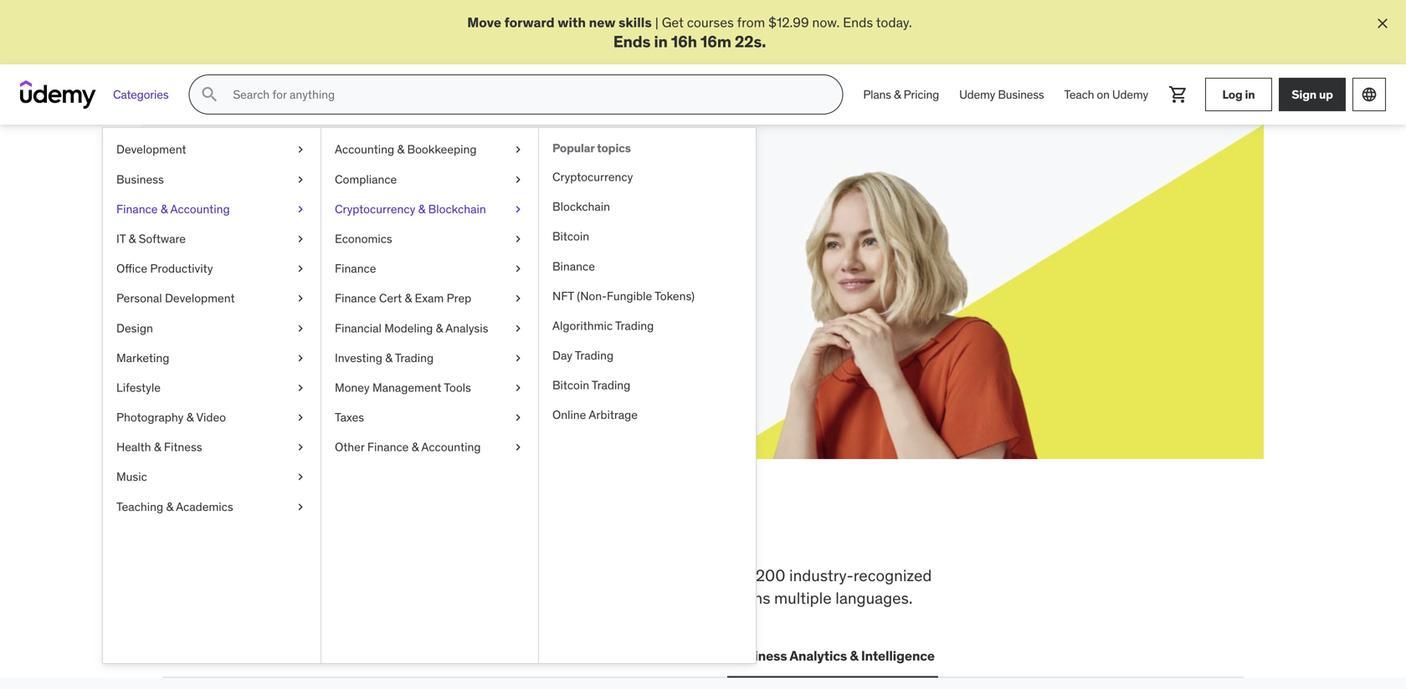 Task type: describe. For each thing, give the bounding box(es) containing it.
0 vertical spatial development
[[116, 142, 186, 157]]

pricing
[[904, 87, 939, 102]]

& for accounting
[[161, 202, 168, 217]]

certifications
[[315, 648, 400, 665]]

business link
[[103, 165, 321, 194]]

our
[[263, 588, 286, 608]]

prep
[[447, 291, 471, 306]]

health
[[116, 440, 151, 455]]

with inside skills for your future expand your potential with a course for as little as $12.99. sale ends today.
[[356, 239, 381, 256]]

money management tools link
[[321, 373, 538, 403]]

place
[[632, 511, 720, 554]]

xsmall image for finance cert & exam prep
[[511, 291, 525, 307]]

for for your
[[439, 239, 455, 256]]

trading for bitcoin trading
[[592, 378, 631, 393]]

|
[[655, 14, 659, 31]]

video
[[196, 410, 226, 425]]

& down taxes 'link'
[[412, 440, 419, 455]]

productivity
[[150, 261, 213, 276]]

the
[[218, 511, 271, 554]]

for for workplace
[[698, 566, 718, 586]]

1 horizontal spatial ends
[[843, 14, 873, 31]]

xsmall image for cryptocurrency & blockchain
[[511, 201, 525, 218]]

online
[[552, 408, 586, 423]]

courses
[[687, 14, 734, 31]]

financial modeling & analysis link
[[321, 314, 538, 343]]

& for trading
[[385, 351, 392, 366]]

day
[[552, 348, 572, 363]]

xsmall image for music
[[294, 469, 307, 486]]

other finance & accounting link
[[321, 433, 538, 463]]

in inside 'link'
[[1245, 87, 1255, 102]]

cryptocurrency & blockchain
[[335, 202, 486, 217]]

$12.99.
[[223, 258, 266, 275]]

online arbitrage
[[552, 408, 638, 423]]

finance for finance
[[335, 261, 376, 276]]

binance
[[552, 259, 595, 274]]

finance cert & exam prep link
[[321, 284, 538, 314]]

business analytics & intelligence button
[[727, 636, 938, 677]]

music link
[[103, 463, 321, 492]]

communication button
[[608, 636, 714, 677]]

& for software
[[129, 231, 136, 246]]

forward
[[504, 14, 555, 31]]

cryptocurrency for cryptocurrency & blockchain
[[335, 202, 415, 217]]

development for personal
[[165, 291, 235, 306]]

sale
[[269, 258, 295, 275]]

intelligence
[[861, 648, 935, 665]]

xsmall image for compliance
[[511, 171, 525, 188]]

skills for your future expand your potential with a course for as little as $12.99. sale ends today.
[[223, 198, 518, 275]]

now.
[[812, 14, 840, 31]]

today. inside skills for your future expand your potential with a course for as little as $12.99. sale ends today.
[[331, 258, 367, 275]]

xsmall image for photography & video
[[294, 410, 307, 426]]

skills inside move forward with new skills | get courses from $12.99 now. ends today. ends in 16h 16m 22s .
[[618, 14, 652, 31]]

including
[[534, 566, 599, 586]]

web development button
[[162, 636, 284, 677]]

in inside move forward with new skills | get courses from $12.99 now. ends today. ends in 16h 16m 22s .
[[654, 31, 668, 51]]

bitcoin link
[[539, 222, 756, 252]]

popular topics
[[552, 141, 631, 156]]

it certifications
[[301, 648, 400, 665]]

xsmall image for office productivity
[[294, 261, 307, 277]]

bitcoin for bitcoin trading
[[552, 378, 589, 393]]

xsmall image for lifestyle
[[294, 380, 307, 396]]

expand
[[223, 239, 268, 256]]

Search for anything text field
[[230, 81, 822, 109]]

xsmall image for accounting & bookkeeping
[[511, 142, 525, 158]]

accounting inside 'link'
[[335, 142, 394, 157]]

udemy business link
[[949, 75, 1054, 115]]

leadership button
[[416, 636, 492, 677]]

algorithmic trading
[[552, 318, 654, 334]]

udemy inside udemy business "link"
[[959, 87, 995, 102]]

communication
[[611, 648, 710, 665]]

& right the cert
[[405, 291, 412, 306]]

bitcoin for bitcoin
[[552, 229, 589, 244]]

finance & accounting
[[116, 202, 230, 217]]

xsmall image for teaching & academics
[[294, 499, 307, 516]]

0 horizontal spatial for
[[303, 198, 342, 232]]

industry-
[[789, 566, 853, 586]]

professional
[[511, 588, 597, 608]]

topics,
[[483, 566, 531, 586]]

leadership
[[420, 648, 489, 665]]

finance right other
[[367, 440, 409, 455]]

teaching
[[116, 500, 163, 515]]

nft
[[552, 289, 574, 304]]

trading down 'financial modeling & analysis'
[[395, 351, 434, 366]]

other finance & accounting
[[335, 440, 481, 455]]

compliance
[[335, 172, 397, 187]]

xsmall image for development
[[294, 142, 307, 158]]

online arbitrage link
[[539, 401, 756, 430]]

to
[[397, 566, 412, 586]]

lifestyle
[[116, 380, 161, 395]]

fungible
[[607, 289, 652, 304]]

one
[[566, 511, 626, 554]]

0 horizontal spatial blockchain
[[428, 202, 486, 217]]

exam
[[415, 291, 444, 306]]

& for academics
[[166, 500, 173, 515]]

1 as from the left
[[458, 239, 472, 256]]

bitcoin trading link
[[539, 371, 756, 401]]

2 vertical spatial in
[[527, 511, 559, 554]]

on
[[1097, 87, 1110, 102]]

finance link
[[321, 254, 538, 284]]

you
[[374, 511, 434, 554]]

finance for finance cert & exam prep
[[335, 291, 376, 306]]

photography
[[116, 410, 184, 425]]

teach on udemy
[[1064, 87, 1148, 102]]

tools
[[444, 380, 471, 395]]

xsmall image for money management tools
[[511, 380, 525, 396]]

taxes
[[335, 410, 364, 425]]

investing
[[335, 351, 382, 366]]

office productivity
[[116, 261, 213, 276]]

xsmall image for marketing
[[294, 350, 307, 367]]

& for pricing
[[894, 87, 901, 102]]

& inside button
[[850, 648, 858, 665]]

cryptocurrency for cryptocurrency
[[552, 169, 633, 185]]

office productivity link
[[103, 254, 321, 284]]

cert
[[379, 291, 402, 306]]

& for fitness
[[154, 440, 161, 455]]

money management tools
[[335, 380, 471, 395]]



Task type: vqa. For each thing, say whether or not it's contained in the screenshot.
learn related to Dashboard Navigation
no



Task type: locate. For each thing, give the bounding box(es) containing it.
health & fitness
[[116, 440, 202, 455]]

finance down economics
[[335, 261, 376, 276]]

2 horizontal spatial accounting
[[421, 440, 481, 455]]

0 horizontal spatial as
[[458, 239, 472, 256]]

0 horizontal spatial ends
[[613, 31, 651, 51]]

xsmall image inside office productivity link
[[294, 261, 307, 277]]

health & fitness link
[[103, 433, 321, 463]]

and
[[698, 588, 725, 608]]

all
[[162, 511, 211, 554]]

xsmall image inside lifestyle link
[[294, 380, 307, 396]]

blockchain down compliance link in the left of the page
[[428, 202, 486, 217]]

0 horizontal spatial business
[[116, 172, 164, 187]]

development
[[116, 142, 186, 157], [165, 291, 235, 306], [197, 648, 280, 665]]

finance cert & exam prep
[[335, 291, 471, 306]]

& for bookkeeping
[[397, 142, 404, 157]]

in down | in the left of the page
[[654, 31, 668, 51]]

xsmall image inside accounting & bookkeeping 'link'
[[511, 142, 525, 158]]

1 horizontal spatial in
[[654, 31, 668, 51]]

0 vertical spatial bitcoin
[[552, 229, 589, 244]]

economics link
[[321, 224, 538, 254]]

accounting down business link
[[170, 202, 230, 217]]

0 vertical spatial in
[[654, 31, 668, 51]]

0 vertical spatial with
[[558, 14, 586, 31]]

2 vertical spatial accounting
[[421, 440, 481, 455]]

xsmall image inside other finance & accounting link
[[511, 440, 525, 456]]

rounded
[[448, 588, 507, 608]]

cryptocurrency & blockchain element
[[538, 128, 756, 664]]

& inside 'link'
[[397, 142, 404, 157]]

2 horizontal spatial for
[[698, 566, 718, 586]]

0 vertical spatial cryptocurrency
[[552, 169, 633, 185]]

it
[[116, 231, 126, 246], [301, 648, 312, 665]]

it left certifications
[[301, 648, 312, 665]]

cryptocurrency down compliance
[[335, 202, 415, 217]]

compliance link
[[321, 165, 538, 194]]

1 vertical spatial in
[[1245, 87, 1255, 102]]

xsmall image inside personal development link
[[294, 291, 307, 307]]

0 vertical spatial your
[[347, 198, 407, 232]]

xsmall image
[[294, 142, 307, 158], [511, 142, 525, 158], [294, 201, 307, 218], [511, 201, 525, 218], [294, 291, 307, 307], [511, 291, 525, 307], [294, 320, 307, 337], [511, 320, 525, 337], [294, 380, 307, 396], [511, 410, 525, 426], [294, 440, 307, 456], [511, 440, 525, 456]]

2 vertical spatial skills
[[358, 566, 394, 586]]

cryptocurrency
[[552, 169, 633, 185], [335, 202, 415, 217]]

2 vertical spatial for
[[698, 566, 718, 586]]

financial
[[335, 321, 382, 336]]

log
[[1222, 87, 1243, 102]]

& down compliance link in the left of the page
[[418, 202, 425, 217]]

fitness
[[164, 440, 202, 455]]

& for blockchain
[[418, 202, 425, 217]]

udemy image
[[20, 81, 96, 109]]

as right little
[[505, 239, 518, 256]]

xsmall image for financial modeling & analysis
[[511, 320, 525, 337]]

xsmall image for it & software
[[294, 231, 307, 247]]

xsmall image inside it & software link
[[294, 231, 307, 247]]

it for it & software
[[116, 231, 126, 246]]

1 bitcoin from the top
[[552, 229, 589, 244]]

business up finance & accounting
[[116, 172, 164, 187]]

arbitrage
[[589, 408, 638, 423]]

today. right now.
[[876, 14, 912, 31]]

for inside covering critical workplace skills to technical topics, including prep content for over 200 industry-recognized certifications, our catalog supports well-rounded professional development and spans multiple languages.
[[698, 566, 718, 586]]

1 vertical spatial skills
[[277, 511, 368, 554]]

blockchain down popular
[[552, 199, 610, 214]]

xsmall image inside "investing & trading" link
[[511, 350, 525, 367]]

skills inside covering critical workplace skills to technical topics, including prep content for over 200 industry-recognized certifications, our catalog supports well-rounded professional development and spans multiple languages.
[[358, 566, 394, 586]]

choose a language image
[[1361, 86, 1378, 103]]

web
[[166, 648, 194, 665]]

0 vertical spatial accounting
[[335, 142, 394, 157]]

xsmall image inside cryptocurrency & blockchain link
[[511, 201, 525, 218]]

1 vertical spatial cryptocurrency
[[335, 202, 415, 217]]

it inside button
[[301, 648, 312, 665]]

up
[[1319, 87, 1333, 102]]

popular
[[552, 141, 594, 156]]

xsmall image inside taxes 'link'
[[511, 410, 525, 426]]

topics
[[597, 141, 631, 156]]

sign up link
[[1279, 78, 1346, 111]]

& right analytics
[[850, 648, 858, 665]]

all the skills you need in one place
[[162, 511, 720, 554]]

lifestyle link
[[103, 373, 321, 403]]

& left analysis
[[436, 321, 443, 336]]

xsmall image for design
[[294, 320, 307, 337]]

cryptocurrency & blockchain link
[[321, 194, 538, 224]]

development down office productivity link
[[165, 291, 235, 306]]

science
[[541, 648, 591, 665]]

web development
[[166, 648, 280, 665]]

1 horizontal spatial your
[[347, 198, 407, 232]]

2 vertical spatial business
[[730, 648, 787, 665]]

personal
[[116, 291, 162, 306]]

xsmall image inside money management tools "link"
[[511, 380, 525, 396]]

2 bitcoin from the top
[[552, 378, 589, 393]]

for up potential
[[303, 198, 342, 232]]

0 vertical spatial for
[[303, 198, 342, 232]]

xsmall image inside economics link
[[511, 231, 525, 247]]

xsmall image inside finance & accounting link
[[294, 201, 307, 218]]

accounting & bookkeeping
[[335, 142, 477, 157]]

it & software
[[116, 231, 186, 246]]

recognized
[[853, 566, 932, 586]]

as left little
[[458, 239, 472, 256]]

development link
[[103, 135, 321, 165]]

development down 'categories' dropdown button
[[116, 142, 186, 157]]

finance up financial
[[335, 291, 376, 306]]

200
[[756, 566, 785, 586]]

2 as from the left
[[505, 239, 518, 256]]

shopping cart with 0 items image
[[1168, 85, 1189, 105]]

it up office
[[116, 231, 126, 246]]

&
[[894, 87, 901, 102], [397, 142, 404, 157], [161, 202, 168, 217], [418, 202, 425, 217], [129, 231, 136, 246], [405, 291, 412, 306], [436, 321, 443, 336], [385, 351, 392, 366], [186, 410, 194, 425], [154, 440, 161, 455], [412, 440, 419, 455], [166, 500, 173, 515], [850, 648, 858, 665]]

trading up bitcoin trading
[[575, 348, 614, 363]]

development for web
[[197, 648, 280, 665]]

blockchain link
[[539, 192, 756, 222]]

data science button
[[506, 636, 594, 677]]

cryptocurrency inside cryptocurrency & blockchain link
[[335, 202, 415, 217]]

xsmall image for investing & trading
[[511, 350, 525, 367]]

business down spans
[[730, 648, 787, 665]]

languages.
[[836, 588, 913, 608]]

trading down fungible
[[615, 318, 654, 334]]

1 horizontal spatial as
[[505, 239, 518, 256]]

development right web
[[197, 648, 280, 665]]

1 horizontal spatial business
[[730, 648, 787, 665]]

2 horizontal spatial business
[[998, 87, 1044, 102]]

2 vertical spatial development
[[197, 648, 280, 665]]

potential
[[300, 239, 353, 256]]

business for business analytics & intelligence
[[730, 648, 787, 665]]

accounting up compliance
[[335, 142, 394, 157]]

xsmall image
[[294, 171, 307, 188], [511, 171, 525, 188], [294, 231, 307, 247], [511, 231, 525, 247], [294, 261, 307, 277], [511, 261, 525, 277], [294, 350, 307, 367], [511, 350, 525, 367], [511, 380, 525, 396], [294, 410, 307, 426], [294, 469, 307, 486], [294, 499, 307, 516]]

accounting down taxes 'link'
[[421, 440, 481, 455]]

1 horizontal spatial today.
[[876, 14, 912, 31]]

.
[[762, 31, 766, 51]]

teach
[[1064, 87, 1094, 102]]

business inside "link"
[[998, 87, 1044, 102]]

design
[[116, 321, 153, 336]]

skills up the workplace
[[277, 511, 368, 554]]

0 horizontal spatial today.
[[331, 258, 367, 275]]

xsmall image inside financial modeling & analysis link
[[511, 320, 525, 337]]

udemy right on on the top of the page
[[1112, 87, 1148, 102]]

ends right now.
[[843, 14, 873, 31]]

submit search image
[[199, 85, 220, 105]]

music
[[116, 470, 147, 485]]

xsmall image inside teaching & academics link
[[294, 499, 307, 516]]

business left teach
[[998, 87, 1044, 102]]

& left the video
[[186, 410, 194, 425]]

office
[[116, 261, 147, 276]]

financial modeling & analysis
[[335, 321, 488, 336]]

0 vertical spatial today.
[[876, 14, 912, 31]]

management
[[372, 380, 441, 395]]

workplace
[[281, 566, 354, 586]]

with left a
[[356, 239, 381, 256]]

business
[[998, 87, 1044, 102], [116, 172, 164, 187], [730, 648, 787, 665]]

nft (non-fungible tokens)
[[552, 289, 695, 304]]

with left new
[[558, 14, 586, 31]]

modeling
[[384, 321, 433, 336]]

0 horizontal spatial accounting
[[170, 202, 230, 217]]

your up a
[[347, 198, 407, 232]]

udemy inside teach on udemy link
[[1112, 87, 1148, 102]]

spans
[[728, 588, 770, 608]]

close image
[[1374, 15, 1391, 32]]

0 horizontal spatial it
[[116, 231, 126, 246]]

xsmall image inside the finance cert & exam prep link
[[511, 291, 525, 307]]

xsmall image inside music link
[[294, 469, 307, 486]]

cryptocurrency link
[[539, 162, 756, 192]]

prep
[[603, 566, 636, 586]]

accounting & bookkeeping link
[[321, 135, 538, 165]]

1 vertical spatial business
[[116, 172, 164, 187]]

skills
[[618, 14, 652, 31], [277, 511, 368, 554], [358, 566, 394, 586]]

bitcoin
[[552, 229, 589, 244], [552, 378, 589, 393]]

finance
[[116, 202, 158, 217], [335, 261, 376, 276], [335, 291, 376, 306], [367, 440, 409, 455]]

1 horizontal spatial with
[[558, 14, 586, 31]]

& right investing
[[385, 351, 392, 366]]

1 horizontal spatial it
[[301, 648, 312, 665]]

1 horizontal spatial for
[[439, 239, 455, 256]]

1 horizontal spatial blockchain
[[552, 199, 610, 214]]

1 vertical spatial development
[[165, 291, 235, 306]]

your up 'sale'
[[271, 239, 297, 256]]

business inside button
[[730, 648, 787, 665]]

get
[[662, 14, 684, 31]]

it for it certifications
[[301, 648, 312, 665]]

trading for algorithmic trading
[[615, 318, 654, 334]]

xsmall image for economics
[[511, 231, 525, 247]]

xsmall image inside the finance link
[[511, 261, 525, 277]]

udemy business
[[959, 87, 1044, 102]]

& for video
[[186, 410, 194, 425]]

xsmall image for finance
[[511, 261, 525, 277]]

critical
[[230, 566, 277, 586]]

it & software link
[[103, 224, 321, 254]]

for up and
[[698, 566, 718, 586]]

business for business
[[116, 172, 164, 187]]

development inside button
[[197, 648, 280, 665]]

taxes link
[[321, 403, 538, 433]]

trading up arbitrage
[[592, 378, 631, 393]]

0 horizontal spatial in
[[527, 511, 559, 554]]

& left bookkeeping
[[397, 142, 404, 157]]

teaching & academics
[[116, 500, 233, 515]]

xsmall image inside design link
[[294, 320, 307, 337]]

day trading link
[[539, 341, 756, 371]]

tokens)
[[655, 289, 695, 304]]

covering critical workplace skills to technical topics, including prep content for over 200 industry-recognized certifications, our catalog supports well-rounded professional development and spans multiple languages.
[[162, 566, 932, 608]]

& right plans
[[894, 87, 901, 102]]

udemy right pricing at the right of the page
[[959, 87, 995, 102]]

0 horizontal spatial with
[[356, 239, 381, 256]]

& up software
[[161, 202, 168, 217]]

1 vertical spatial with
[[356, 239, 381, 256]]

it certifications button
[[297, 636, 403, 677]]

0 horizontal spatial udemy
[[959, 87, 995, 102]]

1 udemy from the left
[[959, 87, 995, 102]]

covering
[[162, 566, 226, 586]]

xsmall image inside marketing link
[[294, 350, 307, 367]]

in right log
[[1245, 87, 1255, 102]]

0 horizontal spatial cryptocurrency
[[335, 202, 415, 217]]

1 vertical spatial for
[[439, 239, 455, 256]]

xsmall image for business
[[294, 171, 307, 188]]

over
[[722, 566, 752, 586]]

1 horizontal spatial cryptocurrency
[[552, 169, 633, 185]]

& right teaching
[[166, 500, 173, 515]]

nft (non-fungible tokens) link
[[539, 282, 756, 311]]

skills left | in the left of the page
[[618, 14, 652, 31]]

1 vertical spatial today.
[[331, 258, 367, 275]]

today. inside move forward with new skills | get courses from $12.99 now. ends today. ends in 16h 16m 22s .
[[876, 14, 912, 31]]

business analytics & intelligence
[[730, 648, 935, 665]]

xsmall image for personal development
[[294, 291, 307, 307]]

xsmall image for health & fitness
[[294, 440, 307, 456]]

skills up supports
[[358, 566, 394, 586]]

finance up it & software
[[116, 202, 158, 217]]

blockchain inside "element"
[[552, 199, 610, 214]]

binance link
[[539, 252, 756, 282]]

sign
[[1292, 87, 1317, 102]]

in up including
[[527, 511, 559, 554]]

personal development
[[116, 291, 235, 306]]

categories
[[113, 87, 169, 102]]

xsmall image for other finance & accounting
[[511, 440, 525, 456]]

bitcoin up online
[[552, 378, 589, 393]]

1 horizontal spatial udemy
[[1112, 87, 1148, 102]]

2 udemy from the left
[[1112, 87, 1148, 102]]

cryptocurrency down popular topics
[[552, 169, 633, 185]]

& up office
[[129, 231, 136, 246]]

0 vertical spatial business
[[998, 87, 1044, 102]]

0 vertical spatial it
[[116, 231, 126, 246]]

0 vertical spatial skills
[[618, 14, 652, 31]]

supports
[[346, 588, 409, 608]]

xsmall image inside health & fitness link
[[294, 440, 307, 456]]

trading
[[615, 318, 654, 334], [575, 348, 614, 363], [395, 351, 434, 366], [592, 378, 631, 393]]

today.
[[876, 14, 912, 31], [331, 258, 367, 275]]

for
[[303, 198, 342, 232], [439, 239, 455, 256], [698, 566, 718, 586]]

1 vertical spatial it
[[301, 648, 312, 665]]

ends down new
[[613, 31, 651, 51]]

for right course
[[439, 239, 455, 256]]

2 horizontal spatial in
[[1245, 87, 1255, 102]]

categories button
[[103, 75, 179, 115]]

xsmall image for finance & accounting
[[294, 201, 307, 218]]

1 vertical spatial your
[[271, 239, 297, 256]]

1 horizontal spatial accounting
[[335, 142, 394, 157]]

today. down potential
[[331, 258, 367, 275]]

& right health
[[154, 440, 161, 455]]

1 vertical spatial accounting
[[170, 202, 230, 217]]

1 vertical spatial bitcoin
[[552, 378, 589, 393]]

plans & pricing link
[[853, 75, 949, 115]]

0 horizontal spatial your
[[271, 239, 297, 256]]

xsmall image inside development link
[[294, 142, 307, 158]]

with inside move forward with new skills | get courses from $12.99 now. ends today. ends in 16h 16m 22s .
[[558, 14, 586, 31]]

money
[[335, 380, 370, 395]]

personal development link
[[103, 284, 321, 314]]

xsmall image inside photography & video link
[[294, 410, 307, 426]]

xsmall image inside compliance link
[[511, 171, 525, 188]]

investing & trading
[[335, 351, 434, 366]]

data
[[509, 648, 538, 665]]

need
[[440, 511, 521, 554]]

cryptocurrency inside cryptocurrency link
[[552, 169, 633, 185]]

xsmall image inside business link
[[294, 171, 307, 188]]

xsmall image for taxes
[[511, 410, 525, 426]]

finance for finance & accounting
[[116, 202, 158, 217]]

trading for day trading
[[575, 348, 614, 363]]

bitcoin up binance
[[552, 229, 589, 244]]



